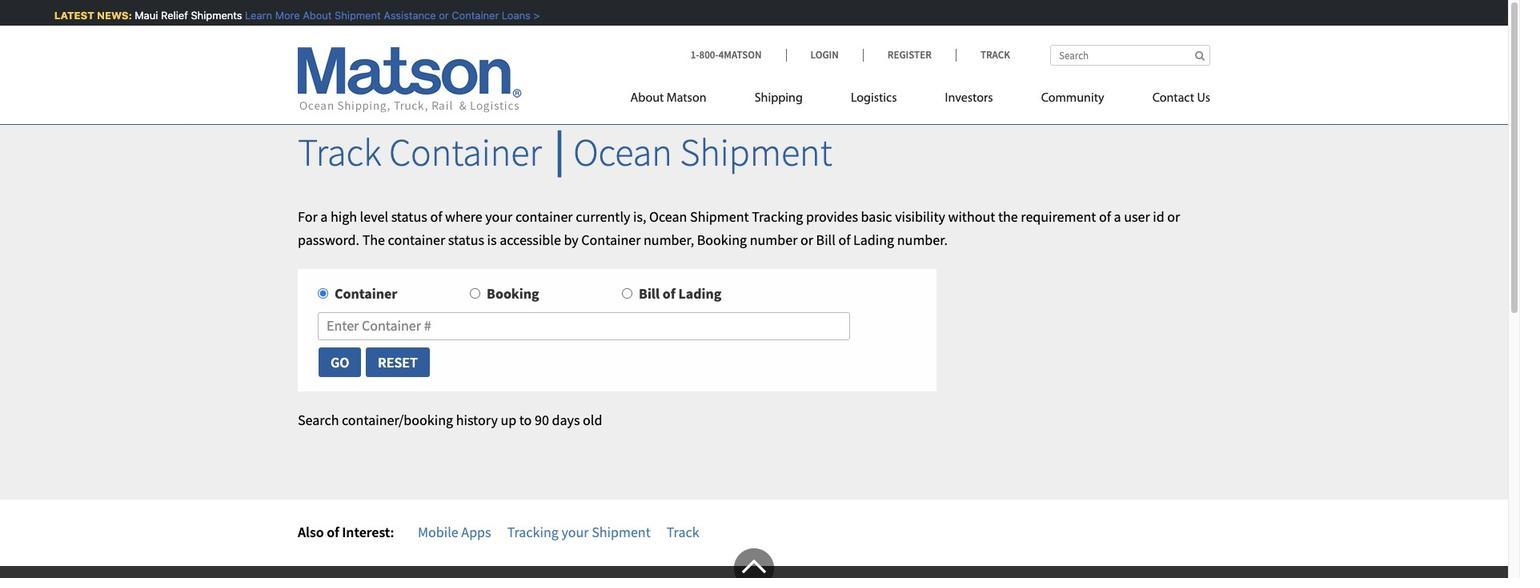 Task type: describe. For each thing, give the bounding box(es) containing it.
without
[[948, 207, 995, 226]]

Booking radio
[[470, 289, 480, 299]]

matson
[[667, 92, 707, 105]]

of right the bill of lading option
[[663, 285, 676, 303]]

requirement
[[1021, 207, 1096, 226]]

high
[[331, 207, 357, 226]]

tracking your shipment link
[[507, 523, 651, 541]]

to
[[519, 411, 532, 429]]

1 vertical spatial your
[[562, 523, 589, 541]]

lading inside for a high level status of where your container currently is, ocean shipment tracking provides basic visibility without the requirement of a user id or password. the container status is accessible by container number, booking number or bill of lading number.
[[853, 230, 894, 249]]

is
[[487, 230, 497, 249]]

1 vertical spatial status
[[448, 230, 484, 249]]

of left where
[[430, 207, 442, 226]]

community
[[1041, 92, 1104, 105]]

logistics link
[[827, 84, 921, 117]]

about matson
[[630, 92, 707, 105]]

currently
[[576, 207, 630, 226]]

1-
[[691, 48, 699, 62]]

of left 'user'
[[1099, 207, 1111, 226]]

contact us link
[[1128, 84, 1210, 117]]

register link
[[863, 48, 956, 62]]

shipping link
[[731, 84, 827, 117]]

maui
[[134, 9, 157, 22]]

top menu navigation
[[630, 84, 1210, 117]]

shipping
[[755, 92, 803, 105]]

register
[[888, 48, 932, 62]]

>
[[533, 9, 539, 22]]

container inside for a high level status of where your container currently is, ocean shipment tracking provides basic visibility without the requirement of a user id or password. the container status is accessible by container number, booking number or bill of lading number.
[[581, 230, 641, 249]]

number
[[750, 230, 798, 249]]

ocean
[[649, 207, 687, 226]]

the
[[362, 230, 385, 249]]

investors link
[[921, 84, 1017, 117]]

interest:
[[342, 523, 394, 541]]

for a high level status of where your container currently is, ocean shipment tracking provides basic visibility without the requirement of a user id or password. the container status is accessible by container number, booking number or bill of lading number.
[[298, 207, 1180, 249]]

assistance
[[383, 9, 435, 22]]

backtop image
[[734, 548, 774, 578]]

bill of lading
[[639, 285, 722, 303]]

for
[[298, 207, 318, 226]]

relief
[[160, 9, 187, 22]]

also of interest:
[[298, 523, 394, 541]]

level
[[360, 207, 388, 226]]

password.
[[298, 230, 359, 249]]

investors
[[945, 92, 993, 105]]

login
[[811, 48, 839, 62]]

loans
[[501, 9, 530, 22]]

of down provides
[[838, 230, 851, 249]]

0 horizontal spatial lading
[[678, 285, 722, 303]]

your inside for a high level status of where your container currently is, ocean shipment tracking provides basic visibility without the requirement of a user id or password. the container status is accessible by container number, booking number or bill of lading number.
[[485, 207, 513, 226]]

Container radio
[[318, 289, 328, 299]]

id
[[1153, 207, 1165, 226]]

search
[[298, 411, 339, 429]]

bill inside for a high level status of where your container currently is, ocean shipment tracking provides basic visibility without the requirement of a user id or password. the container status is accessible by container number, booking number or bill of lading number.
[[816, 230, 836, 249]]

mobile apps link
[[418, 523, 491, 541]]

shipments
[[190, 9, 241, 22]]

1 vertical spatial tracking
[[507, 523, 559, 541]]

1 vertical spatial or
[[1167, 207, 1180, 226]]

of right "also"
[[327, 523, 339, 541]]

contact
[[1153, 92, 1194, 105]]

us
[[1197, 92, 1210, 105]]

container/booking
[[342, 411, 453, 429]]

booking inside for a high level status of where your container currently is, ocean shipment tracking provides basic visibility without the requirement of a user id or password. the container status is accessible by container number, booking number or bill of lading number.
[[697, 230, 747, 249]]

login link
[[786, 48, 863, 62]]

Enter Container # text field
[[318, 312, 850, 340]]

0 vertical spatial container
[[516, 207, 573, 226]]

basic
[[861, 207, 892, 226]]

mobile
[[418, 523, 459, 541]]

1-800-4matson
[[691, 48, 762, 62]]

days
[[552, 411, 580, 429]]

latest
[[54, 9, 93, 22]]

about inside about matson link
[[630, 92, 664, 105]]

search image
[[1195, 50, 1205, 61]]



Task type: locate. For each thing, give the bounding box(es) containing it.
1 horizontal spatial tracking
[[752, 207, 803, 226]]

container down currently
[[581, 230, 641, 249]]

learn more about shipment assistance or container loans > link
[[244, 9, 539, 22]]

search container/booking history up to 90 days old
[[298, 411, 602, 429]]

up
[[501, 411, 517, 429]]

by
[[564, 230, 579, 249]]

0 horizontal spatial or
[[438, 9, 448, 22]]

is,
[[633, 207, 646, 226]]

container right the
[[388, 230, 445, 249]]

booking right booking radio
[[487, 285, 539, 303]]

track link
[[956, 48, 1010, 62], [667, 523, 699, 541]]

a right the for on the left top of page
[[320, 207, 328, 226]]

track
[[981, 48, 1010, 62], [298, 128, 381, 176], [667, 523, 699, 541]]

track for rightmost track link
[[981, 48, 1010, 62]]

footer
[[0, 548, 1508, 578]]

number.
[[897, 230, 948, 249]]

0 vertical spatial status
[[391, 207, 427, 226]]

800-
[[699, 48, 719, 62]]

container up the accessible at left top
[[516, 207, 573, 226]]

logistics
[[851, 92, 897, 105]]

learn
[[244, 9, 271, 22]]

0 vertical spatial booking
[[697, 230, 747, 249]]

0 vertical spatial track
[[981, 48, 1010, 62]]

bill right the bill of lading option
[[639, 285, 660, 303]]

or
[[438, 9, 448, 22], [1167, 207, 1180, 226], [801, 230, 813, 249]]

booking left number
[[697, 230, 747, 249]]

1 horizontal spatial booking
[[697, 230, 747, 249]]

shipment inside for a high level status of where your container currently is, ocean shipment tracking provides basic visibility without the requirement of a user id or password. the container status is accessible by container number, booking number or bill of lading number.
[[690, 207, 749, 226]]

2 a from the left
[[1114, 207, 1121, 226]]

2 horizontal spatial or
[[1167, 207, 1180, 226]]

number,
[[644, 230, 694, 249]]

status right level
[[391, 207, 427, 226]]

0 vertical spatial your
[[485, 207, 513, 226]]

1 horizontal spatial a
[[1114, 207, 1121, 226]]

history
[[456, 411, 498, 429]]

booking
[[697, 230, 747, 249], [487, 285, 539, 303]]

about
[[302, 9, 331, 22], [630, 92, 664, 105]]

0 horizontal spatial booking
[[487, 285, 539, 303]]

accessible
[[500, 230, 561, 249]]

more
[[274, 9, 299, 22]]

1 vertical spatial booking
[[487, 285, 539, 303]]

community link
[[1017, 84, 1128, 117]]

1 horizontal spatial bill
[[816, 230, 836, 249]]

about right the more
[[302, 9, 331, 22]]

track container │ocean shipment
[[298, 128, 832, 176]]

news:
[[96, 9, 131, 22]]

0 horizontal spatial track link
[[667, 523, 699, 541]]

user
[[1124, 207, 1150, 226]]

0 vertical spatial bill
[[816, 230, 836, 249]]

old
[[583, 411, 602, 429]]

1 horizontal spatial status
[[448, 230, 484, 249]]

or right number
[[801, 230, 813, 249]]

0 horizontal spatial about
[[302, 9, 331, 22]]

about left matson
[[630, 92, 664, 105]]

latest news: maui relief shipments learn more about shipment assistance or container loans >
[[54, 9, 539, 22]]

0 vertical spatial lading
[[853, 230, 894, 249]]

2 vertical spatial or
[[801, 230, 813, 249]]

container up where
[[389, 128, 542, 176]]

1 vertical spatial lading
[[678, 285, 722, 303]]

contact us
[[1153, 92, 1210, 105]]

blue matson logo with ocean, shipping, truck, rail and logistics written beneath it. image
[[298, 47, 522, 113]]

0 vertical spatial about
[[302, 9, 331, 22]]

0 horizontal spatial a
[[320, 207, 328, 226]]

0 vertical spatial track link
[[956, 48, 1010, 62]]

bill down provides
[[816, 230, 836, 249]]

also
[[298, 523, 324, 541]]

1 vertical spatial bill
[[639, 285, 660, 303]]

1 vertical spatial track link
[[667, 523, 699, 541]]

1 a from the left
[[320, 207, 328, 226]]

of
[[430, 207, 442, 226], [1099, 207, 1111, 226], [838, 230, 851, 249], [663, 285, 676, 303], [327, 523, 339, 541]]

provides
[[806, 207, 858, 226]]

container
[[516, 207, 573, 226], [388, 230, 445, 249]]

status down where
[[448, 230, 484, 249]]

where
[[445, 207, 482, 226]]

1 horizontal spatial your
[[562, 523, 589, 541]]

│ocean
[[549, 128, 672, 176]]

tracking inside for a high level status of where your container currently is, ocean shipment tracking provides basic visibility without the requirement of a user id or password. the container status is accessible by container number, booking number or bill of lading number.
[[752, 207, 803, 226]]

about matson link
[[630, 84, 731, 117]]

apps
[[461, 523, 491, 541]]

tracking up number
[[752, 207, 803, 226]]

90
[[535, 411, 549, 429]]

1 horizontal spatial or
[[801, 230, 813, 249]]

2 vertical spatial track
[[667, 523, 699, 541]]

track for track container │ocean shipment
[[298, 128, 381, 176]]

container left 'loans'
[[451, 9, 498, 22]]

Search search field
[[1050, 45, 1210, 66]]

mobile apps
[[418, 523, 491, 541]]

1 vertical spatial track
[[298, 128, 381, 176]]

container right the container option
[[335, 285, 398, 303]]

0 horizontal spatial container
[[388, 230, 445, 249]]

or right 'assistance'
[[438, 9, 448, 22]]

0 horizontal spatial track
[[298, 128, 381, 176]]

0 vertical spatial or
[[438, 9, 448, 22]]

the
[[998, 207, 1018, 226]]

0 horizontal spatial tracking
[[507, 523, 559, 541]]

1 horizontal spatial track
[[667, 523, 699, 541]]

track for the bottommost track link
[[667, 523, 699, 541]]

None button
[[318, 347, 362, 378], [365, 347, 430, 378], [318, 347, 362, 378], [365, 347, 430, 378]]

1 horizontal spatial lading
[[853, 230, 894, 249]]

lading
[[853, 230, 894, 249], [678, 285, 722, 303]]

status
[[391, 207, 427, 226], [448, 230, 484, 249]]

0 horizontal spatial your
[[485, 207, 513, 226]]

0 horizontal spatial status
[[391, 207, 427, 226]]

0 horizontal spatial bill
[[639, 285, 660, 303]]

0 vertical spatial tracking
[[752, 207, 803, 226]]

visibility
[[895, 207, 945, 226]]

1 horizontal spatial about
[[630, 92, 664, 105]]

tracking your shipment
[[507, 523, 651, 541]]

4matson
[[719, 48, 762, 62]]

tracking right apps
[[507, 523, 559, 541]]

container
[[451, 9, 498, 22], [389, 128, 542, 176], [581, 230, 641, 249], [335, 285, 398, 303]]

None search field
[[1050, 45, 1210, 66]]

a left 'user'
[[1114, 207, 1121, 226]]

a
[[320, 207, 328, 226], [1114, 207, 1121, 226]]

1-800-4matson link
[[691, 48, 786, 62]]

1 vertical spatial about
[[630, 92, 664, 105]]

1 horizontal spatial track link
[[956, 48, 1010, 62]]

1 horizontal spatial container
[[516, 207, 573, 226]]

bill
[[816, 230, 836, 249], [639, 285, 660, 303]]

your
[[485, 207, 513, 226], [562, 523, 589, 541]]

tracking
[[752, 207, 803, 226], [507, 523, 559, 541]]

1 vertical spatial container
[[388, 230, 445, 249]]

2 horizontal spatial track
[[981, 48, 1010, 62]]

shipment
[[334, 9, 380, 22], [680, 128, 832, 176], [690, 207, 749, 226], [592, 523, 651, 541]]

lading down 'basic'
[[853, 230, 894, 249]]

or right id
[[1167, 207, 1180, 226]]

Bill of Lading radio
[[622, 289, 632, 299]]

lading down 'number,'
[[678, 285, 722, 303]]



Task type: vqa. For each thing, say whether or not it's contained in the screenshot.
Tracking
yes



